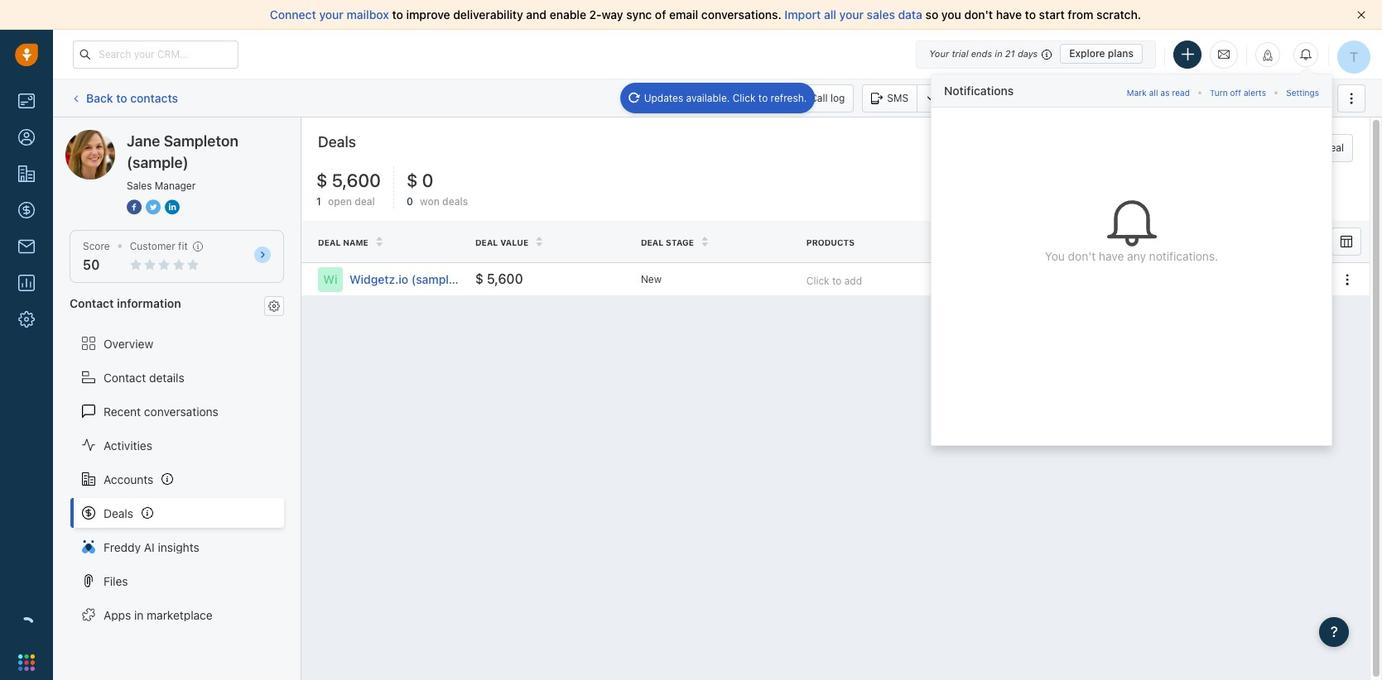 Task type: describe. For each thing, give the bounding box(es) containing it.
updates available. click to refresh.
[[644, 92, 807, 104]]

turn off alerts
[[1210, 87, 1267, 97]]

so
[[926, 7, 939, 22]]

1 horizontal spatial add
[[1303, 142, 1322, 154]]

deal for deal value
[[475, 238, 498, 248]]

data
[[898, 7, 923, 22]]

1 horizontal spatial in
[[995, 48, 1003, 59]]

call
[[810, 92, 828, 104]]

5,600 for $ 5,600 1 open deal
[[332, 170, 381, 191]]

activities
[[1150, 92, 1192, 104]]

score
[[83, 240, 110, 253]]

days
[[1018, 48, 1038, 59]]

$ for $ 5,600
[[316, 170, 328, 191]]

to left start
[[1025, 7, 1036, 22]]

mark all as read
[[1127, 87, 1190, 97]]

0 vertical spatial don't
[[965, 7, 993, 22]]

2-
[[589, 7, 602, 22]]

as
[[1161, 87, 1170, 97]]

name
[[343, 238, 369, 248]]

sampleton for jane sampleton (sample)
[[127, 129, 184, 143]]

back to contacts link
[[70, 85, 179, 111]]

mailbox
[[347, 7, 389, 22]]

1 vertical spatial 0
[[407, 196, 413, 208]]

deal for deal stage
[[641, 238, 664, 248]]

$ 0 0 won deals
[[407, 170, 468, 208]]

task button
[[954, 84, 1009, 112]]

fit
[[178, 240, 188, 253]]

sales
[[867, 7, 895, 22]]

explore
[[1070, 47, 1106, 60]]

new
[[641, 273, 662, 285]]

jane for jane sampleton (sample) sales manager
[[127, 133, 160, 150]]

mark
[[1127, 87, 1147, 97]]

0 vertical spatial deals
[[318, 133, 356, 151]]

0 horizontal spatial in
[[134, 608, 144, 623]]

you
[[1045, 250, 1065, 264]]

insights
[[158, 541, 199, 555]]

enable
[[550, 7, 586, 22]]

import all your sales data link
[[785, 7, 926, 22]]

contact
[[1179, 237, 1221, 247]]

apps
[[104, 608, 131, 623]]

1 vertical spatial click
[[807, 275, 830, 287]]

1 horizontal spatial don't
[[1068, 250, 1096, 264]]

contact details
[[104, 371, 185, 385]]

connect your mailbox link
[[270, 7, 392, 22]]

back to contacts
[[86, 91, 178, 105]]

related
[[1138, 237, 1177, 247]]

updates available. click to refresh. link
[[620, 82, 815, 113]]

50
[[83, 258, 100, 273]]

won
[[420, 196, 440, 208]]

deal inside $ 5,600 1 open deal
[[355, 196, 375, 208]]

1 horizontal spatial add deal
[[1303, 142, 1344, 154]]

$ 5,600 1 open deal
[[316, 170, 381, 208]]

mng settings image
[[268, 301, 280, 312]]

ai
[[144, 541, 155, 555]]

settings link
[[1287, 82, 1320, 98]]

recent
[[104, 405, 141, 419]]

deliverability
[[453, 7, 523, 22]]

explore plans link
[[1060, 44, 1143, 64]]

task
[[978, 92, 1000, 104]]

sms
[[887, 92, 909, 104]]

add
[[845, 275, 862, 287]]

contact for contact information
[[70, 297, 114, 311]]

to right the back
[[116, 91, 127, 105]]

stage
[[666, 238, 694, 248]]

mark all as read link
[[1127, 82, 1190, 98]]

2 vertical spatial (sample)
[[412, 272, 460, 286]]

sales activities
[[1122, 92, 1192, 104]]

connect
[[270, 7, 316, 22]]

details
[[149, 371, 185, 385]]

sales inside jane sampleton (sample) sales manager
[[127, 180, 152, 192]]

widgetz.io (sample) link
[[350, 271, 460, 288]]

turn
[[1210, 87, 1228, 97]]

click to add
[[807, 275, 862, 287]]

customer
[[130, 240, 175, 253]]

deal for deal name
[[318, 238, 341, 248]]

21
[[1005, 48, 1015, 59]]

related contact
[[1138, 237, 1221, 247]]

0 vertical spatial all
[[824, 7, 837, 22]]

0 vertical spatial sales
[[1122, 92, 1147, 104]]

your
[[930, 48, 949, 59]]

2 horizontal spatial deal
[[1325, 142, 1344, 154]]

of
[[655, 7, 666, 22]]

your trial ends in 21 days
[[930, 48, 1038, 59]]

back
[[86, 91, 113, 105]]

contacts
[[130, 91, 178, 105]]

conversations
[[144, 405, 219, 419]]

ends
[[971, 48, 993, 59]]

read
[[1172, 87, 1190, 97]]



Task type: locate. For each thing, give the bounding box(es) containing it.
you don't have any notifications.
[[1045, 250, 1219, 264]]

contact for contact details
[[104, 371, 146, 385]]

1 horizontal spatial deal
[[1272, 92, 1291, 104]]

0 vertical spatial contact
[[70, 297, 114, 311]]

(sample) inside jane sampleton (sample) sales manager
[[127, 154, 189, 171]]

all right import at the top right
[[824, 7, 837, 22]]

in left the 21
[[995, 48, 1003, 59]]

customer fit
[[130, 240, 188, 253]]

accounts
[[104, 473, 154, 487]]

1 vertical spatial in
[[134, 608, 144, 623]]

freshworks switcher image
[[18, 655, 35, 672]]

0 vertical spatial add deal
[[1250, 92, 1291, 104]]

marketplace
[[147, 608, 213, 623]]

trial
[[952, 48, 969, 59]]

0 horizontal spatial sales
[[127, 180, 152, 192]]

updates
[[644, 92, 684, 104]]

deal left stage
[[641, 238, 664, 248]]

1 vertical spatial sales
[[127, 180, 152, 192]]

deals up $ 5,600 1 open deal
[[318, 133, 356, 151]]

$ right $ 5,600 1 open deal
[[407, 170, 418, 191]]

explore plans
[[1070, 47, 1134, 60]]

deals up freddy
[[104, 507, 133, 521]]

(sample) down jane sampleton (sample)
[[127, 154, 189, 171]]

settings
[[1287, 87, 1320, 97]]

refresh.
[[771, 92, 807, 104]]

sales activities button
[[1097, 84, 1225, 112], [1097, 84, 1217, 112]]

jane
[[99, 129, 124, 143], [127, 133, 160, 150]]

call log button
[[785, 84, 854, 112]]

deal
[[318, 238, 341, 248], [475, 238, 498, 248], [641, 238, 664, 248]]

$ for $ 0
[[407, 170, 418, 191]]

wi
[[323, 272, 338, 286]]

1 horizontal spatial your
[[840, 7, 864, 22]]

(sample) for jane sampleton (sample) sales manager
[[127, 154, 189, 171]]

and
[[526, 7, 547, 22]]

0 horizontal spatial add deal
[[1250, 92, 1291, 104]]

your left mailbox
[[319, 7, 344, 22]]

to left refresh.
[[759, 92, 768, 104]]

0 vertical spatial add deal button
[[1225, 84, 1300, 112]]

all
[[824, 7, 837, 22], [1149, 87, 1159, 97]]

sampleton inside jane sampleton (sample) sales manager
[[164, 133, 239, 150]]

don't
[[965, 7, 993, 22], [1068, 250, 1096, 264]]

5,600 inside $ 5,600 1 open deal
[[332, 170, 381, 191]]

sms button
[[863, 84, 917, 112]]

log
[[831, 92, 845, 104]]

0 horizontal spatial deal
[[355, 196, 375, 208]]

score 50
[[83, 240, 110, 273]]

2 horizontal spatial $
[[475, 272, 484, 286]]

1 horizontal spatial $
[[407, 170, 418, 191]]

connect your mailbox to improve deliverability and enable 2-way sync of email conversations. import all your sales data so you don't have to start from scratch.
[[270, 7, 1142, 22]]

jane for jane sampleton (sample)
[[99, 129, 124, 143]]

contact up recent at the left of page
[[104, 371, 146, 385]]

(sample) up "manager"
[[188, 129, 235, 143]]

1 horizontal spatial deal
[[475, 238, 498, 248]]

manager
[[155, 180, 196, 192]]

0 vertical spatial (sample)
[[188, 129, 235, 143]]

sync
[[626, 7, 652, 22]]

0 vertical spatial add
[[1250, 92, 1269, 104]]

1 vertical spatial (sample)
[[127, 154, 189, 171]]

5,600 up open
[[332, 170, 381, 191]]

products
[[807, 237, 855, 247]]

recent conversations
[[104, 405, 219, 419]]

0 horizontal spatial jane
[[99, 129, 124, 143]]

twitter circled image
[[146, 199, 161, 216]]

0 vertical spatial have
[[996, 7, 1022, 22]]

1 deal from the left
[[318, 238, 341, 248]]

overview
[[104, 337, 153, 351]]

1 vertical spatial add deal button
[[1278, 134, 1354, 162]]

plans
[[1108, 47, 1134, 60]]

to left add
[[833, 275, 842, 287]]

1 horizontal spatial sales
[[1122, 92, 1147, 104]]

have up the 21
[[996, 7, 1022, 22]]

1 vertical spatial have
[[1099, 250, 1124, 264]]

to
[[392, 7, 403, 22], [1025, 7, 1036, 22], [116, 91, 127, 105], [759, 92, 768, 104], [833, 275, 842, 287]]

add deal button
[[1225, 84, 1300, 112], [1278, 134, 1354, 162]]

5,600
[[332, 170, 381, 191], [487, 272, 523, 286]]

close image
[[1358, 11, 1366, 19]]

available.
[[686, 92, 730, 104]]

call log
[[810, 92, 845, 104]]

in
[[995, 48, 1003, 59], [134, 608, 144, 623]]

contact
[[70, 297, 114, 311], [104, 371, 146, 385]]

2 your from the left
[[840, 7, 864, 22]]

value
[[500, 238, 529, 248]]

0 up won
[[422, 170, 433, 191]]

0 horizontal spatial deal
[[318, 238, 341, 248]]

import
[[785, 7, 821, 22]]

deal left name at the left top
[[318, 238, 341, 248]]

jane sampleton (sample) sales manager
[[127, 133, 239, 192]]

start
[[1039, 7, 1065, 22]]

deals
[[318, 133, 356, 151], [104, 507, 133, 521]]

deal stage
[[641, 238, 694, 248]]

0 vertical spatial click
[[733, 92, 756, 104]]

click right the available.
[[733, 92, 756, 104]]

sampleton
[[127, 129, 184, 143], [164, 133, 239, 150]]

deal name
[[318, 238, 369, 248]]

1 horizontal spatial 5,600
[[487, 272, 523, 286]]

0 horizontal spatial $
[[316, 170, 328, 191]]

jane sampleton (sample)
[[99, 129, 235, 143]]

1 horizontal spatial jane
[[127, 133, 160, 150]]

in right the apps
[[134, 608, 144, 623]]

1 horizontal spatial click
[[807, 275, 830, 287]]

sales up facebook circled image
[[127, 180, 152, 192]]

deals
[[442, 196, 468, 208]]

3 deal from the left
[[641, 238, 664, 248]]

apps in marketplace
[[104, 608, 213, 623]]

facebook circled image
[[127, 199, 142, 216]]

(sample) right widgetz.io
[[412, 272, 460, 286]]

improve
[[406, 7, 450, 22]]

0 horizontal spatial click
[[733, 92, 756, 104]]

2 vertical spatial deal
[[355, 196, 375, 208]]

0 vertical spatial deal
[[1272, 92, 1291, 104]]

1 vertical spatial 5,600
[[487, 272, 523, 286]]

contact down 50 button at top left
[[70, 297, 114, 311]]

to right mailbox
[[392, 7, 403, 22]]

1 vertical spatial contact
[[104, 371, 146, 385]]

freddy ai insights
[[104, 541, 199, 555]]

from
[[1068, 7, 1094, 22]]

send email image
[[1219, 47, 1230, 61]]

0 horizontal spatial your
[[319, 7, 344, 22]]

1 horizontal spatial deals
[[318, 133, 356, 151]]

Search your CRM... text field
[[73, 40, 239, 68]]

information
[[117, 297, 181, 311]]

5,600 for $ 5,600
[[487, 272, 523, 286]]

sampleton up "manager"
[[164, 133, 239, 150]]

open
[[328, 196, 352, 208]]

0 horizontal spatial add
[[1250, 92, 1269, 104]]

deal
[[1272, 92, 1291, 104], [1325, 142, 1344, 154], [355, 196, 375, 208]]

all left as at the right
[[1149, 87, 1159, 97]]

1 horizontal spatial have
[[1099, 250, 1124, 264]]

2 deal from the left
[[475, 238, 498, 248]]

1 horizontal spatial 0
[[422, 170, 433, 191]]

way
[[602, 7, 623, 22]]

conversations.
[[702, 7, 782, 22]]

freddy
[[104, 541, 141, 555]]

2 horizontal spatial deal
[[641, 238, 664, 248]]

have left any
[[1099, 250, 1124, 264]]

off
[[1231, 87, 1242, 97]]

0 horizontal spatial 0
[[407, 196, 413, 208]]

click left add
[[807, 275, 830, 287]]

deal value
[[475, 238, 529, 248]]

your
[[319, 7, 344, 22], [840, 7, 864, 22]]

widgetz.io
[[350, 272, 408, 286]]

1
[[316, 196, 321, 208]]

0 horizontal spatial don't
[[965, 7, 993, 22]]

files
[[104, 575, 128, 589]]

$ up 1
[[316, 170, 328, 191]]

widgetz.io (sample)
[[350, 272, 460, 286]]

scratch.
[[1097, 7, 1142, 22]]

email
[[669, 7, 699, 22]]

deal left value
[[475, 238, 498, 248]]

jane down contacts
[[127, 133, 160, 150]]

1 vertical spatial deal
[[1325, 142, 1344, 154]]

0 horizontal spatial have
[[996, 7, 1022, 22]]

$ inside $ 0 0 won deals
[[407, 170, 418, 191]]

$ inside $ 5,600 1 open deal
[[316, 170, 328, 191]]

0 horizontal spatial all
[[824, 7, 837, 22]]

0 horizontal spatial 5,600
[[332, 170, 381, 191]]

notifications
[[944, 83, 1014, 97]]

add right off
[[1250, 92, 1269, 104]]

0 vertical spatial in
[[995, 48, 1003, 59]]

1 vertical spatial add deal
[[1303, 142, 1344, 154]]

$ down deal value
[[475, 272, 484, 286]]

50 button
[[83, 258, 100, 273]]

1 vertical spatial all
[[1149, 87, 1159, 97]]

any
[[1128, 250, 1146, 264]]

1 horizontal spatial all
[[1149, 87, 1159, 97]]

linkedin circled image
[[165, 199, 180, 216]]

1 vertical spatial don't
[[1068, 250, 1096, 264]]

contact information
[[70, 297, 181, 311]]

you
[[942, 7, 962, 22]]

jane inside jane sampleton (sample) sales manager
[[127, 133, 160, 150]]

(sample) for jane sampleton (sample)
[[188, 129, 235, 143]]

5,600 down deal value
[[487, 272, 523, 286]]

1 your from the left
[[319, 7, 344, 22]]

sampleton down contacts
[[127, 129, 184, 143]]

$ 5,600
[[475, 272, 523, 286]]

0 left won
[[407, 196, 413, 208]]

add down settings
[[1303, 142, 1322, 154]]

jane down the back
[[99, 129, 124, 143]]

sampleton for jane sampleton (sample) sales manager
[[164, 133, 239, 150]]

0 vertical spatial 0
[[422, 170, 433, 191]]

0 horizontal spatial deals
[[104, 507, 133, 521]]

1 vertical spatial add
[[1303, 142, 1322, 154]]

0 vertical spatial 5,600
[[332, 170, 381, 191]]

sales left as at the right
[[1122, 92, 1147, 104]]

your left sales
[[840, 7, 864, 22]]

1 vertical spatial deals
[[104, 507, 133, 521]]

activities
[[104, 439, 152, 453]]

alerts
[[1244, 87, 1267, 97]]



Task type: vqa. For each thing, say whether or not it's contained in the screenshot.
the Add Users and Add-ons
no



